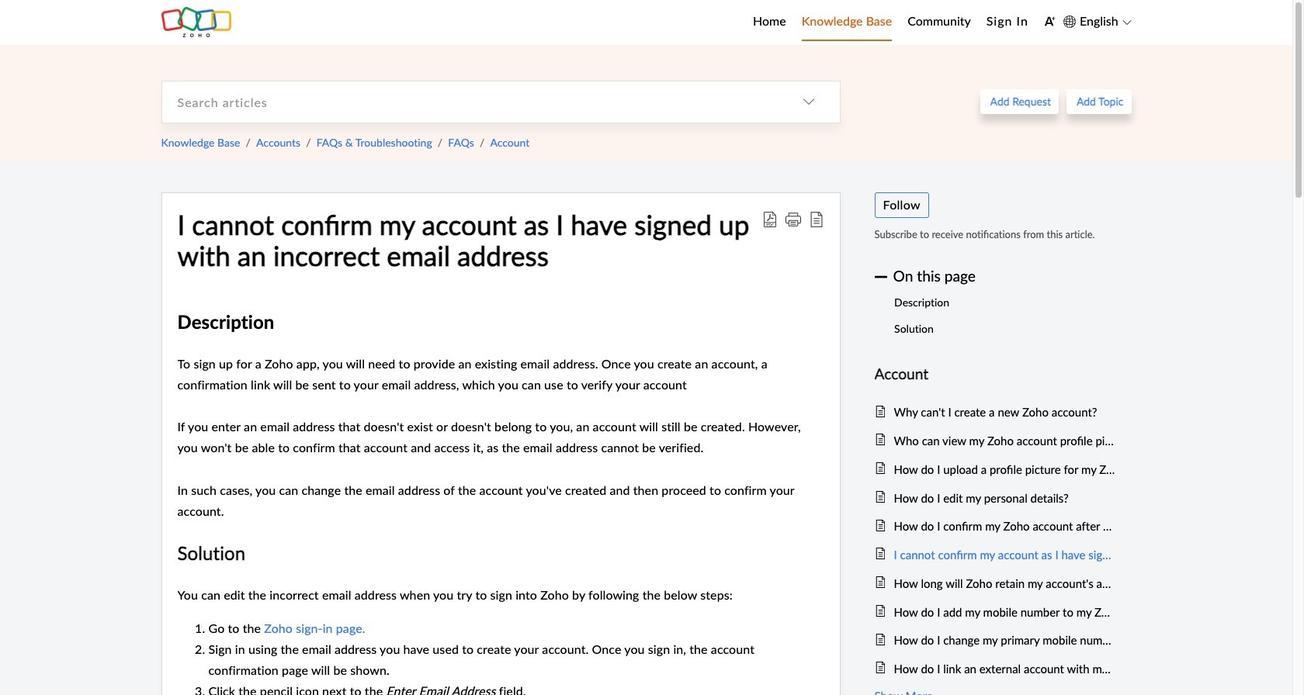 Task type: vqa. For each thing, say whether or not it's contained in the screenshot.
Search requests field
no



Task type: describe. For each thing, give the bounding box(es) containing it.
reader view image
[[808, 212, 824, 227]]

choose category image
[[802, 96, 815, 108]]

user preference image
[[1044, 15, 1056, 27]]

download as pdf image
[[762, 212, 777, 227]]



Task type: locate. For each thing, give the bounding box(es) containing it.
choose languages element
[[1063, 12, 1131, 32]]

user preference element
[[1044, 10, 1056, 34]]

choose category element
[[777, 81, 839, 122]]

Search articles field
[[162, 81, 777, 122]]

heading
[[874, 363, 1116, 387]]



